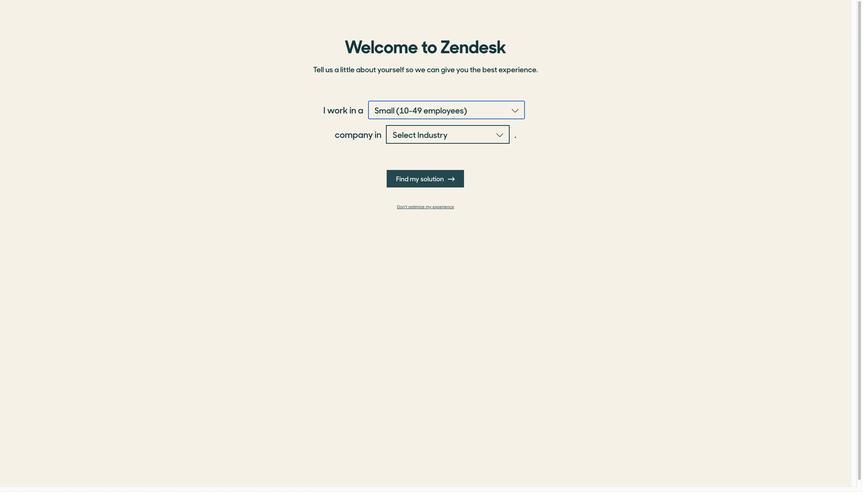 Task type: locate. For each thing, give the bounding box(es) containing it.
1 horizontal spatial my
[[426, 204, 432, 210]]

a right work
[[358, 104, 364, 116]]

don't optimize my experience
[[397, 204, 454, 210]]

arrow right image
[[449, 176, 455, 183]]

so
[[406, 64, 414, 74]]

0 vertical spatial a
[[335, 64, 339, 74]]

0 vertical spatial my
[[410, 174, 420, 183]]

find
[[397, 174, 409, 183]]

find     my solution button
[[387, 170, 465, 188]]

in right work
[[350, 104, 357, 116]]

a right 'us'
[[335, 64, 339, 74]]

work
[[327, 104, 348, 116]]

don't
[[397, 204, 408, 210]]

tell
[[313, 64, 324, 74]]

company in
[[335, 128, 382, 141]]

0 horizontal spatial a
[[335, 64, 339, 74]]

i work in a
[[324, 104, 364, 116]]

my right find
[[410, 174, 420, 183]]

my
[[410, 174, 420, 183], [426, 204, 432, 210]]

my right optimize
[[426, 204, 432, 210]]

company
[[335, 128, 373, 141]]

a
[[335, 64, 339, 74], [358, 104, 364, 116]]

i
[[324, 104, 326, 116]]

0 vertical spatial in
[[350, 104, 357, 116]]

we
[[415, 64, 426, 74]]

can
[[427, 64, 440, 74]]

0 horizontal spatial my
[[410, 174, 420, 183]]

yourself
[[378, 64, 405, 74]]

in right company
[[375, 128, 382, 141]]

1 horizontal spatial a
[[358, 104, 364, 116]]

give
[[441, 64, 455, 74]]

in
[[350, 104, 357, 116], [375, 128, 382, 141]]

1 horizontal spatial in
[[375, 128, 382, 141]]



Task type: vqa. For each thing, say whether or not it's contained in the screenshot.
us
yes



Task type: describe. For each thing, give the bounding box(es) containing it.
to
[[422, 32, 438, 58]]

welcome to zendesk
[[345, 32, 507, 58]]

1 vertical spatial in
[[375, 128, 382, 141]]

us
[[326, 64, 333, 74]]

you
[[457, 64, 469, 74]]

the
[[470, 64, 481, 74]]

little
[[341, 64, 355, 74]]

about
[[356, 64, 376, 74]]

my inside 'button'
[[410, 174, 420, 183]]

tell us a little about yourself so we can give you the best experience.
[[313, 64, 538, 74]]

optimize
[[409, 204, 425, 210]]

.
[[515, 128, 517, 141]]

0 horizontal spatial in
[[350, 104, 357, 116]]

experience
[[433, 204, 454, 210]]

experience.
[[499, 64, 538, 74]]

find     my solution
[[397, 174, 446, 183]]

1 vertical spatial my
[[426, 204, 432, 210]]

welcome
[[345, 32, 418, 58]]

best
[[483, 64, 498, 74]]

1 vertical spatial a
[[358, 104, 364, 116]]

don't optimize my experience link
[[309, 204, 543, 210]]

zendesk
[[441, 32, 507, 58]]

solution
[[421, 174, 444, 183]]



